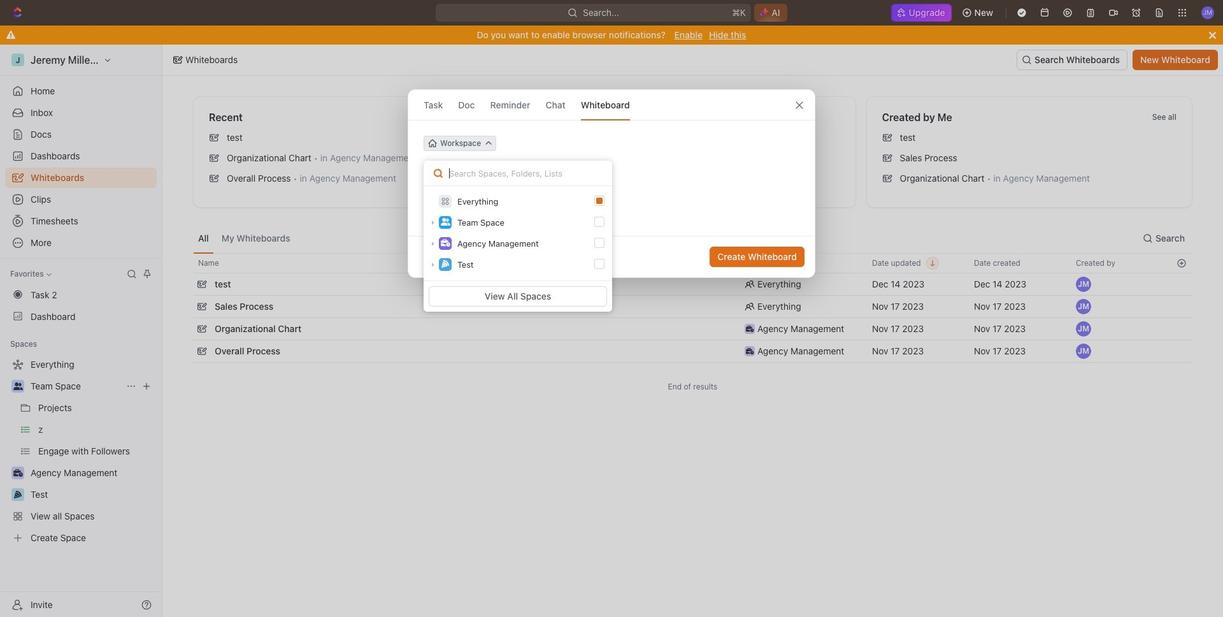 Task type: vqa. For each thing, say whether or not it's contained in the screenshot.
second Jeremy Miller, , Element from the top
yes



Task type: locate. For each thing, give the bounding box(es) containing it.
1 horizontal spatial user group image
[[441, 218, 450, 226]]

1 row from the top
[[193, 253, 1193, 273]]

cell
[[1171, 273, 1193, 295], [1171, 296, 1193, 317], [1171, 318, 1193, 340]]

dialog
[[408, 89, 816, 278]]

0 horizontal spatial user group image
[[13, 382, 23, 390]]

Name this Whiteboard... field
[[409, 161, 815, 177]]

4 row from the top
[[193, 316, 1193, 342]]

user group image
[[441, 218, 450, 226], [13, 382, 23, 390]]

3 cell from the top
[[1171, 318, 1193, 340]]

1 vertical spatial cell
[[1171, 296, 1193, 317]]

jeremy miller, , element
[[1077, 277, 1092, 292], [1077, 299, 1092, 314], [1077, 321, 1092, 337], [1077, 344, 1092, 359]]

2 vertical spatial business time image
[[746, 348, 754, 354]]

4 jeremy miller, , element from the top
[[1077, 344, 1092, 359]]

business time image
[[441, 239, 450, 247], [746, 326, 754, 332], [746, 348, 754, 354]]

1 vertical spatial user group image
[[13, 382, 23, 390]]

jeremy miller, , element for third 'row' from the bottom of the page cell
[[1077, 299, 1092, 314]]

2 vertical spatial cell
[[1171, 318, 1193, 340]]

1 jeremy miller, , element from the top
[[1077, 277, 1092, 292]]

2 cell from the top
[[1171, 296, 1193, 317]]

1 cell from the top
[[1171, 273, 1193, 295]]

user group image inside sidebar navigation
[[13, 382, 23, 390]]

cell for second 'row'
[[1171, 273, 1193, 295]]

2 jeremy miller, , element from the top
[[1077, 299, 1092, 314]]

2 row from the top
[[193, 272, 1193, 297]]

0 vertical spatial cell
[[1171, 273, 1193, 295]]

3 jeremy miller, , element from the top
[[1077, 321, 1092, 337]]

row
[[193, 253, 1193, 273], [193, 272, 1193, 297], [193, 294, 1193, 319], [193, 316, 1193, 342], [193, 338, 1193, 364]]

tab list
[[193, 223, 296, 253]]

table
[[193, 253, 1193, 364]]



Task type: describe. For each thing, give the bounding box(es) containing it.
0 vertical spatial business time image
[[441, 239, 450, 247]]

3 row from the top
[[193, 294, 1193, 319]]

cell for 2nd 'row' from the bottom
[[1171, 318, 1193, 340]]

jeremy miller, , element for cell related to 2nd 'row' from the bottom
[[1077, 321, 1092, 337]]

5 row from the top
[[193, 338, 1193, 364]]

0 vertical spatial user group image
[[441, 218, 450, 226]]

1 vertical spatial business time image
[[746, 326, 754, 332]]

pizza slice image
[[442, 260, 449, 268]]

jeremy miller, , element for cell related to second 'row'
[[1077, 277, 1092, 292]]

cell for third 'row' from the bottom of the page
[[1171, 296, 1193, 317]]

Search Spaces, Folders, Lists text field
[[424, 161, 613, 186]]

sidebar navigation
[[0, 45, 163, 617]]



